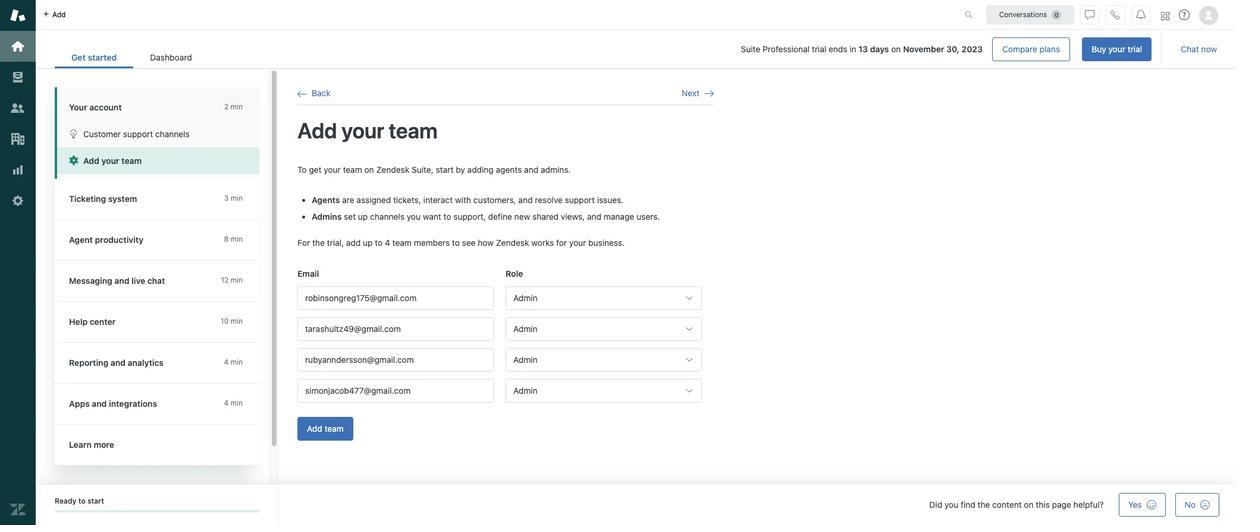 Task type: locate. For each thing, give the bounding box(es) containing it.
zendesk products image
[[1161, 12, 1170, 20]]

section
[[218, 37, 1152, 61]]

center
[[90, 317, 116, 327]]

1 horizontal spatial on
[[891, 44, 901, 54]]

4 min
[[224, 358, 243, 367], [224, 399, 243, 408]]

1 horizontal spatial you
[[945, 500, 959, 510]]

0 vertical spatial 4
[[385, 238, 390, 248]]

admin button
[[506, 287, 702, 311], [506, 318, 702, 342], [506, 349, 702, 373], [506, 380, 702, 404]]

agents are assigned tickets, interact with customers, and resolve support issues.
[[312, 195, 624, 205]]

suite
[[741, 44, 760, 54]]

and right apps
[[92, 399, 107, 409]]

team
[[389, 118, 438, 144], [121, 156, 142, 166], [343, 165, 362, 175], [392, 238, 412, 248], [325, 424, 344, 434]]

get
[[309, 165, 322, 175]]

3 min from the top
[[231, 235, 243, 244]]

you right did
[[945, 500, 959, 510]]

0 vertical spatial support
[[123, 129, 153, 139]]

and up new
[[518, 195, 533, 205]]

define
[[488, 212, 512, 222]]

apps and integrations heading
[[55, 384, 271, 425]]

footer
[[36, 485, 1236, 526]]

min inside reporting and analytics heading
[[231, 358, 243, 367]]

views image
[[10, 70, 26, 85]]

buy your trial
[[1092, 44, 1142, 54]]

5 min from the top
[[231, 317, 243, 326]]

1 horizontal spatial channels
[[370, 212, 405, 222]]

your account
[[69, 102, 122, 112]]

4 min for integrations
[[224, 399, 243, 408]]

get started image
[[10, 39, 26, 54]]

support up add your team button
[[123, 129, 153, 139]]

2 admin from the top
[[513, 324, 538, 335]]

customer support channels button
[[57, 121, 259, 148]]

progress-bar progress bar
[[55, 511, 259, 514]]

to right want on the left top of page
[[444, 212, 451, 222]]

conversations
[[999, 10, 1047, 19]]

1 vertical spatial start
[[87, 497, 104, 506]]

compare plans button
[[992, 37, 1070, 61]]

channels up add your team button
[[155, 129, 190, 139]]

the right for
[[312, 238, 325, 248]]

0 horizontal spatial the
[[312, 238, 325, 248]]

to right ready on the bottom left of page
[[78, 497, 85, 506]]

2 min from the top
[[231, 194, 243, 203]]

help
[[69, 317, 88, 327]]

region
[[297, 164, 714, 456]]

you
[[407, 212, 421, 222], [945, 500, 959, 510]]

set
[[344, 212, 356, 222]]

assigned
[[357, 195, 391, 205]]

0 vertical spatial add your team
[[297, 118, 438, 144]]

the
[[312, 238, 325, 248], [978, 500, 990, 510]]

0 horizontal spatial add
[[52, 10, 66, 19]]

1 vertical spatial you
[[945, 500, 959, 510]]

on
[[891, 44, 901, 54], [364, 165, 374, 175], [1024, 500, 1034, 510]]

you down tickets,
[[407, 212, 421, 222]]

tab list containing get started
[[55, 46, 209, 68]]

manage
[[604, 212, 634, 222]]

0 horizontal spatial on
[[364, 165, 374, 175]]

3 admin from the top
[[513, 355, 538, 365]]

compare
[[1002, 44, 1037, 54]]

channels
[[155, 129, 190, 139], [370, 212, 405, 222]]

4 min from the top
[[231, 276, 243, 285]]

2 vertical spatial 4
[[224, 399, 229, 408]]

0 vertical spatial the
[[312, 238, 325, 248]]

days
[[870, 44, 889, 54]]

Email field
[[297, 287, 494, 311], [297, 318, 494, 342], [297, 349, 494, 373], [297, 380, 494, 404]]

members
[[414, 238, 450, 248]]

for
[[556, 238, 567, 248]]

content-title region
[[297, 117, 714, 145]]

4
[[385, 238, 390, 248], [224, 358, 229, 367], [224, 399, 229, 408]]

November 30, 2023 text field
[[903, 44, 983, 54]]

0 vertical spatial add
[[52, 10, 66, 19]]

1 horizontal spatial trial
[[1128, 44, 1142, 54]]

min for help center
[[231, 317, 243, 326]]

team inside add your team button
[[121, 156, 142, 166]]

channels inside button
[[155, 129, 190, 139]]

3 email field from the top
[[297, 349, 494, 373]]

1 vertical spatial up
[[363, 238, 373, 248]]

the inside footer
[[978, 500, 990, 510]]

add button
[[36, 0, 73, 29]]

1 vertical spatial add
[[346, 238, 361, 248]]

1 horizontal spatial add your team
[[297, 118, 438, 144]]

1 email field from the top
[[297, 287, 494, 311]]

0 horizontal spatial trial
[[812, 44, 826, 54]]

1 horizontal spatial zendesk
[[496, 238, 529, 248]]

2 vertical spatial add
[[307, 424, 322, 434]]

13
[[859, 44, 868, 54]]

zendesk support image
[[10, 8, 26, 23]]

add inside add dropdown button
[[52, 10, 66, 19]]

up
[[358, 212, 368, 222], [363, 238, 373, 248]]

zendesk
[[376, 165, 409, 175], [496, 238, 529, 248]]

channels down assigned
[[370, 212, 405, 222]]

add for content-title region
[[297, 118, 337, 144]]

min inside your account heading
[[231, 102, 243, 111]]

support up "views,"
[[565, 195, 595, 205]]

4 email field from the top
[[297, 380, 494, 404]]

email field for third "admin" popup button from the bottom of the page
[[297, 318, 494, 342]]

learn
[[69, 440, 92, 450]]

1 admin button from the top
[[506, 287, 702, 311]]

by
[[456, 165, 465, 175]]

messaging and live chat
[[69, 276, 165, 286]]

did
[[929, 500, 942, 510]]

4 min for analytics
[[224, 358, 243, 367]]

email field for fourth "admin" popup button from the bottom of the page
[[297, 287, 494, 311]]

and left live
[[114, 276, 129, 286]]

add for the add team button
[[307, 424, 322, 434]]

2
[[224, 102, 229, 111]]

3
[[224, 194, 229, 203]]

trial down notifications image
[[1128, 44, 1142, 54]]

on right days
[[891, 44, 901, 54]]

integrations
[[109, 399, 157, 409]]

reporting and analytics heading
[[55, 343, 271, 384]]

0 vertical spatial you
[[407, 212, 421, 222]]

admin image
[[10, 193, 26, 209]]

your inside 'button'
[[1109, 44, 1126, 54]]

0 horizontal spatial channels
[[155, 129, 190, 139]]

1 horizontal spatial the
[[978, 500, 990, 510]]

team inside the add team button
[[325, 424, 344, 434]]

4 min inside reporting and analytics heading
[[224, 358, 243, 367]]

4 inside reporting and analytics heading
[[224, 358, 229, 367]]

customers,
[[473, 195, 516, 205]]

0 horizontal spatial zendesk
[[376, 165, 409, 175]]

1 vertical spatial the
[[978, 500, 990, 510]]

4 inside apps and integrations heading
[[224, 399, 229, 408]]

0 vertical spatial zendesk
[[376, 165, 409, 175]]

1 vertical spatial support
[[565, 195, 595, 205]]

6 min from the top
[[231, 358, 243, 367]]

on left this
[[1024, 500, 1034, 510]]

0 vertical spatial channels
[[155, 129, 190, 139]]

your account heading
[[55, 87, 271, 121]]

users.
[[637, 212, 660, 222]]

7 min from the top
[[231, 399, 243, 408]]

next
[[682, 88, 700, 98]]

min inside apps and integrations heading
[[231, 399, 243, 408]]

up right trial,
[[363, 238, 373, 248]]

ticketing
[[69, 194, 106, 204]]

add
[[297, 118, 337, 144], [83, 156, 99, 166], [307, 424, 322, 434]]

min inside agent productivity heading
[[231, 235, 243, 244]]

to
[[297, 165, 307, 175]]

2 4 min from the top
[[224, 399, 243, 408]]

the right find on the right
[[978, 500, 990, 510]]

4 admin button from the top
[[506, 380, 702, 404]]

add right zendesk support icon at the top of the page
[[52, 10, 66, 19]]

customers image
[[10, 101, 26, 116]]

trial
[[812, 44, 826, 54], [1128, 44, 1142, 54]]

ticketing system heading
[[55, 179, 271, 220]]

add your team inside button
[[83, 156, 142, 166]]

3 min
[[224, 194, 243, 203]]

0 horizontal spatial add your team
[[83, 156, 142, 166]]

chat now
[[1181, 44, 1217, 54]]

agent productivity
[[69, 235, 143, 245]]

apps and integrations
[[69, 399, 157, 409]]

1 horizontal spatial start
[[436, 165, 454, 175]]

on up assigned
[[364, 165, 374, 175]]

get
[[71, 52, 86, 62]]

start
[[436, 165, 454, 175], [87, 497, 104, 506]]

zendesk right how
[[496, 238, 529, 248]]

1 vertical spatial 4 min
[[224, 399, 243, 408]]

1 4 min from the top
[[224, 358, 243, 367]]

learn more button
[[55, 425, 257, 466]]

get help image
[[1179, 10, 1190, 20]]

ready
[[55, 497, 76, 506]]

12
[[221, 276, 229, 285]]

region containing to get your team on zendesk suite, start by adding agents and admins.
[[297, 164, 714, 456]]

up right set
[[358, 212, 368, 222]]

min for messaging and live chat
[[231, 276, 243, 285]]

start left by
[[436, 165, 454, 175]]

main element
[[0, 0, 36, 526]]

1 vertical spatial add
[[83, 156, 99, 166]]

on inside section
[[891, 44, 901, 54]]

trial inside 'button'
[[1128, 44, 1142, 54]]

1 vertical spatial on
[[364, 165, 374, 175]]

start right ready on the bottom left of page
[[87, 497, 104, 506]]

1 vertical spatial 4
[[224, 358, 229, 367]]

4 min inside apps and integrations heading
[[224, 399, 243, 408]]

add right trial,
[[346, 238, 361, 248]]

trial left ends
[[812, 44, 826, 54]]

min inside help center "heading"
[[231, 317, 243, 326]]

zendesk left suite,
[[376, 165, 409, 175]]

your inside button
[[101, 156, 119, 166]]

0 horizontal spatial support
[[123, 129, 153, 139]]

1 vertical spatial add your team
[[83, 156, 142, 166]]

suite professional trial ends in 13 days on november 30, 2023
[[741, 44, 983, 54]]

min inside messaging and live chat heading
[[231, 276, 243, 285]]

2 email field from the top
[[297, 318, 494, 342]]

learn more
[[69, 440, 114, 450]]

2 horizontal spatial on
[[1024, 500, 1034, 510]]

compare plans
[[1002, 44, 1060, 54]]

add your team
[[297, 118, 438, 144], [83, 156, 142, 166]]

1 min from the top
[[231, 102, 243, 111]]

0 vertical spatial on
[[891, 44, 901, 54]]

1 trial from the left
[[812, 44, 826, 54]]

tab list
[[55, 46, 209, 68]]

reporting
[[69, 358, 108, 368]]

0 vertical spatial 4 min
[[224, 358, 243, 367]]

min inside ticketing system heading
[[231, 194, 243, 203]]

0 vertical spatial add
[[297, 118, 337, 144]]

add inside content-title region
[[297, 118, 337, 144]]

add team button
[[297, 418, 353, 442]]

with
[[455, 195, 471, 205]]

started
[[88, 52, 117, 62]]

support inside button
[[123, 129, 153, 139]]

2 trial from the left
[[1128, 44, 1142, 54]]

to
[[444, 212, 451, 222], [375, 238, 383, 248], [452, 238, 460, 248], [78, 497, 85, 506]]

email field for fourth "admin" popup button from the top of the page
[[297, 380, 494, 404]]



Task type: vqa. For each thing, say whether or not it's contained in the screenshot.
bottom #7
no



Task type: describe. For each thing, give the bounding box(es) containing it.
dashboard tab
[[133, 46, 209, 68]]

help center heading
[[55, 302, 271, 343]]

and right the agents
[[524, 165, 539, 175]]

10
[[221, 317, 229, 326]]

issues.
[[597, 195, 624, 205]]

30,
[[947, 44, 960, 54]]

chat now button
[[1171, 37, 1227, 61]]

interact
[[423, 195, 453, 205]]

helpful?
[[1074, 500, 1104, 510]]

4 inside region
[[385, 238, 390, 248]]

2023
[[962, 44, 983, 54]]

november
[[903, 44, 944, 54]]

more
[[94, 440, 114, 450]]

0 vertical spatial start
[[436, 165, 454, 175]]

did you find the content on this page helpful?
[[929, 500, 1104, 510]]

zendesk image
[[10, 503, 26, 518]]

ready to start
[[55, 497, 104, 506]]

back
[[312, 88, 331, 98]]

shared
[[532, 212, 559, 222]]

learn more heading
[[55, 425, 271, 466]]

no button
[[1175, 494, 1220, 518]]

agent
[[69, 235, 93, 245]]

back button
[[297, 88, 331, 99]]

trial,
[[327, 238, 344, 248]]

to get your team on zendesk suite, start by adding agents and admins.
[[297, 165, 571, 175]]

system
[[108, 194, 137, 204]]

help center
[[69, 317, 116, 327]]

organizations image
[[10, 131, 26, 147]]

adding
[[467, 165, 494, 175]]

resolve
[[535, 195, 563, 205]]

2 admin button from the top
[[506, 318, 702, 342]]

your
[[69, 102, 87, 112]]

how
[[478, 238, 494, 248]]

email
[[297, 269, 319, 279]]

1 horizontal spatial support
[[565, 195, 595, 205]]

account
[[89, 102, 122, 112]]

messaging
[[69, 276, 112, 286]]

email field for second "admin" popup button from the bottom of the page
[[297, 349, 494, 373]]

agent productivity heading
[[55, 220, 271, 261]]

2 vertical spatial on
[[1024, 500, 1034, 510]]

0 horizontal spatial you
[[407, 212, 421, 222]]

to left see
[[452, 238, 460, 248]]

page
[[1052, 500, 1071, 510]]

and inside heading
[[92, 399, 107, 409]]

button displays agent's chat status as invisible. image
[[1085, 10, 1095, 19]]

professional
[[763, 44, 810, 54]]

min for ticketing system
[[231, 194, 243, 203]]

ends
[[829, 44, 847, 54]]

10 min
[[221, 317, 243, 326]]

in
[[850, 44, 856, 54]]

see
[[462, 238, 476, 248]]

messaging and live chat heading
[[55, 261, 271, 302]]

suite,
[[412, 165, 434, 175]]

now
[[1201, 44, 1217, 54]]

1 vertical spatial zendesk
[[496, 238, 529, 248]]

1 horizontal spatial add
[[346, 238, 361, 248]]

views,
[[561, 212, 585, 222]]

add team
[[307, 424, 344, 434]]

content
[[992, 500, 1022, 510]]

4 for reporting and analytics
[[224, 358, 229, 367]]

support,
[[454, 212, 486, 222]]

you inside footer
[[945, 500, 959, 510]]

add your team button
[[57, 148, 259, 174]]

trial for professional
[[812, 44, 826, 54]]

reporting and analytics
[[69, 358, 164, 368]]

business.
[[588, 238, 625, 248]]

min for agent productivity
[[231, 235, 243, 244]]

add your team inside content-title region
[[297, 118, 438, 144]]

chat
[[1181, 44, 1199, 54]]

this
[[1036, 500, 1050, 510]]

want
[[423, 212, 441, 222]]

to down assigned
[[375, 238, 383, 248]]

agents
[[496, 165, 522, 175]]

your inside content-title region
[[342, 118, 384, 144]]

section containing suite professional trial ends in
[[218, 37, 1152, 61]]

admins
[[312, 212, 342, 222]]

customer
[[83, 129, 121, 139]]

dashboard
[[150, 52, 192, 62]]

4 for apps and integrations
[[224, 399, 229, 408]]

yes
[[1128, 500, 1142, 510]]

get started
[[71, 52, 117, 62]]

team inside content-title region
[[389, 118, 438, 144]]

buy your trial button
[[1082, 37, 1152, 61]]

1 vertical spatial channels
[[370, 212, 405, 222]]

are
[[342, 195, 354, 205]]

2 min
[[224, 102, 243, 111]]

admins set up channels you want to support, define new shared views, and manage users.
[[312, 212, 660, 222]]

notifications image
[[1136, 10, 1146, 19]]

min for reporting and analytics
[[231, 358, 243, 367]]

next button
[[682, 88, 714, 99]]

and right "views,"
[[587, 212, 601, 222]]

tickets,
[[393, 195, 421, 205]]

0 vertical spatial up
[[358, 212, 368, 222]]

0 horizontal spatial start
[[87, 497, 104, 506]]

yes button
[[1119, 494, 1166, 518]]

find
[[961, 500, 976, 510]]

new
[[514, 212, 530, 222]]

min for your account
[[231, 102, 243, 111]]

3 admin button from the top
[[506, 349, 702, 373]]

footer containing did you find the content on this page helpful?
[[36, 485, 1236, 526]]

apps
[[69, 399, 90, 409]]

4 admin from the top
[[513, 386, 538, 396]]

buy
[[1092, 44, 1106, 54]]

reporting image
[[10, 162, 26, 178]]

min for apps and integrations
[[231, 399, 243, 408]]

and left analytics
[[111, 358, 126, 368]]

chat
[[147, 276, 165, 286]]

to inside footer
[[78, 497, 85, 506]]

role
[[506, 269, 523, 279]]

for
[[297, 238, 310, 248]]

live
[[132, 276, 145, 286]]

no
[[1185, 500, 1196, 510]]

trial for your
[[1128, 44, 1142, 54]]

8
[[224, 235, 229, 244]]

for the trial, add up to 4 team members to see how zendesk works for your business.
[[297, 238, 625, 248]]

1 admin from the top
[[513, 293, 538, 304]]



